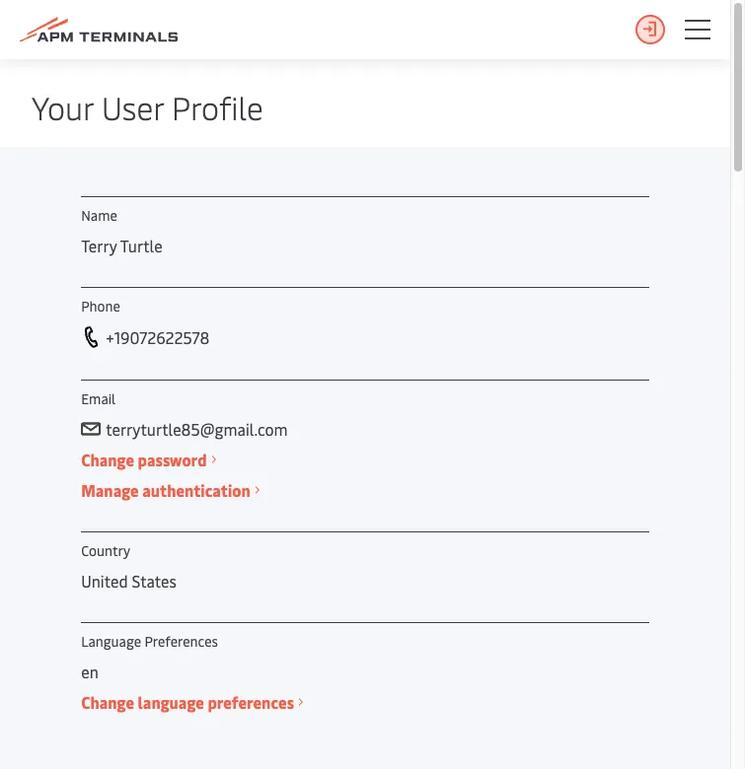 Task type: vqa. For each thing, say whether or not it's contained in the screenshot.
Manage at left bottom
yes



Task type: describe. For each thing, give the bounding box(es) containing it.
email
[[81, 390, 116, 409]]

language preferences en change language preferences
[[81, 633, 294, 714]]

change password link
[[81, 448, 216, 472]]

your
[[32, 86, 94, 128]]

your user profile
[[32, 86, 263, 128]]

en
[[81, 661, 99, 683]]

user
[[102, 86, 164, 128]]

language
[[138, 692, 204, 714]]

manage
[[81, 480, 139, 501]]

change inside change password manage authentication
[[81, 449, 134, 471]]

terryturtle85@gmail.com
[[106, 419, 288, 440]]

states
[[132, 571, 177, 592]]

language
[[81, 633, 141, 652]]

phone
[[81, 297, 120, 316]]

+19072622578
[[106, 327, 210, 348]]



Task type: locate. For each thing, give the bounding box(es) containing it.
change password manage authentication
[[81, 449, 251, 501]]

country united states
[[81, 542, 177, 592]]

name
[[81, 206, 117, 225]]

1 change from the top
[[81, 449, 134, 471]]

password
[[138, 449, 207, 471]]

change up manage
[[81, 449, 134, 471]]

change down the en
[[81, 692, 134, 714]]

profile
[[172, 86, 263, 128]]

preferences
[[208, 692, 294, 714]]

united
[[81, 571, 128, 592]]

country
[[81, 542, 130, 561]]

0 vertical spatial change
[[81, 449, 134, 471]]

2 change from the top
[[81, 692, 134, 714]]

authentication
[[142, 480, 251, 501]]

manage authentication link
[[81, 479, 259, 502]]

name terry turtle
[[81, 206, 162, 257]]

preferences
[[145, 633, 218, 652]]

change inside language preferences en change language preferences
[[81, 692, 134, 714]]

change language preferences link
[[81, 691, 303, 715]]

turtle
[[120, 235, 162, 257]]

terry
[[81, 235, 117, 257]]

1 vertical spatial change
[[81, 692, 134, 714]]

change
[[81, 449, 134, 471], [81, 692, 134, 714]]



